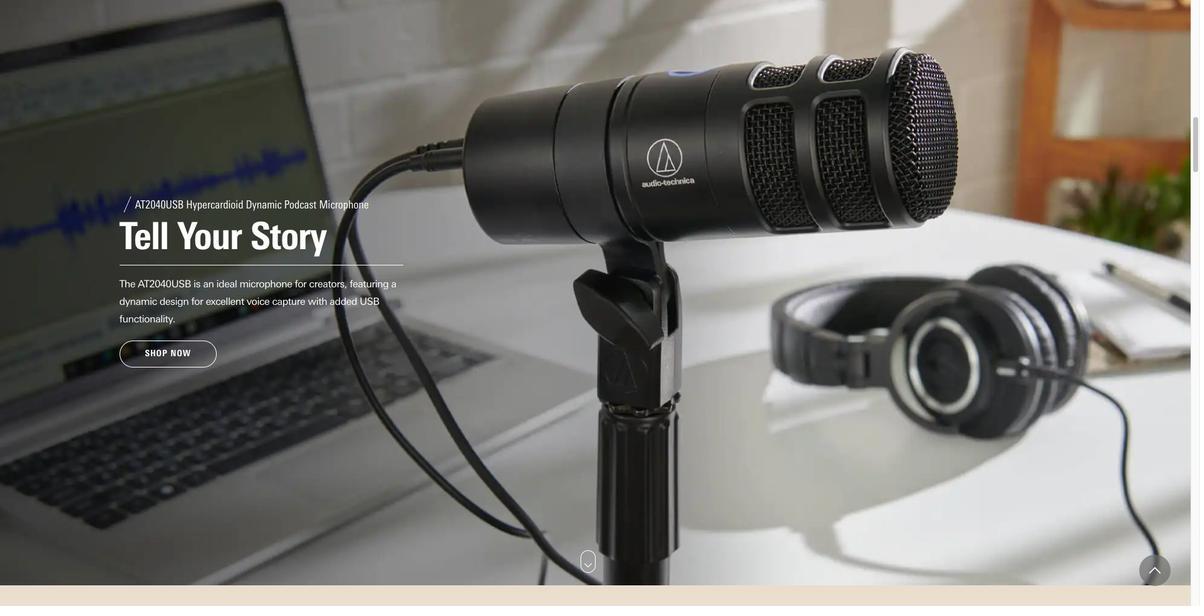 Task type: locate. For each thing, give the bounding box(es) containing it.
functionality.
[[119, 313, 175, 325]]

1 vertical spatial for
[[191, 296, 203, 308]]

usb
[[360, 296, 379, 308]]

for down is on the top left of page
[[191, 296, 203, 308]]

0 vertical spatial for
[[295, 278, 307, 290]]

the at2040usb is an ideal microphone for creators, featuring a dynamic design for excellent voice capture with added usb functionality.
[[119, 278, 396, 325]]

featuring
[[350, 278, 389, 290]]

excellent
[[206, 296, 244, 308]]

at2040usb hypercardioid dynamic podcast microphones in use during podcast image
[[0, 0, 1191, 585]]

arrow up image
[[1149, 565, 1161, 576]]

for
[[295, 278, 307, 290], [191, 296, 203, 308]]

1 horizontal spatial for
[[295, 278, 307, 290]]

for up capture
[[295, 278, 307, 290]]

microphone
[[240, 278, 292, 290]]

shop now link
[[119, 341, 217, 368]]

a
[[391, 278, 396, 290]]

capture
[[272, 296, 305, 308]]

now
[[171, 348, 191, 359]]



Task type: describe. For each thing, give the bounding box(es) containing it.
with
[[308, 296, 327, 308]]

0 horizontal spatial for
[[191, 296, 203, 308]]

shop now button
[[119, 341, 217, 368]]

design
[[160, 296, 189, 308]]

added
[[330, 296, 357, 308]]

creators,
[[309, 278, 347, 290]]

ideal
[[216, 278, 237, 290]]

an
[[203, 278, 214, 290]]

at2040usb
[[138, 278, 191, 290]]

shop
[[145, 348, 168, 359]]

shop now
[[145, 348, 191, 359]]

dynamic
[[119, 296, 157, 308]]

is
[[194, 278, 200, 290]]

voice
[[247, 296, 270, 308]]

the
[[119, 278, 135, 290]]



Task type: vqa. For each thing, say whether or not it's contained in the screenshot.
the top your
no



